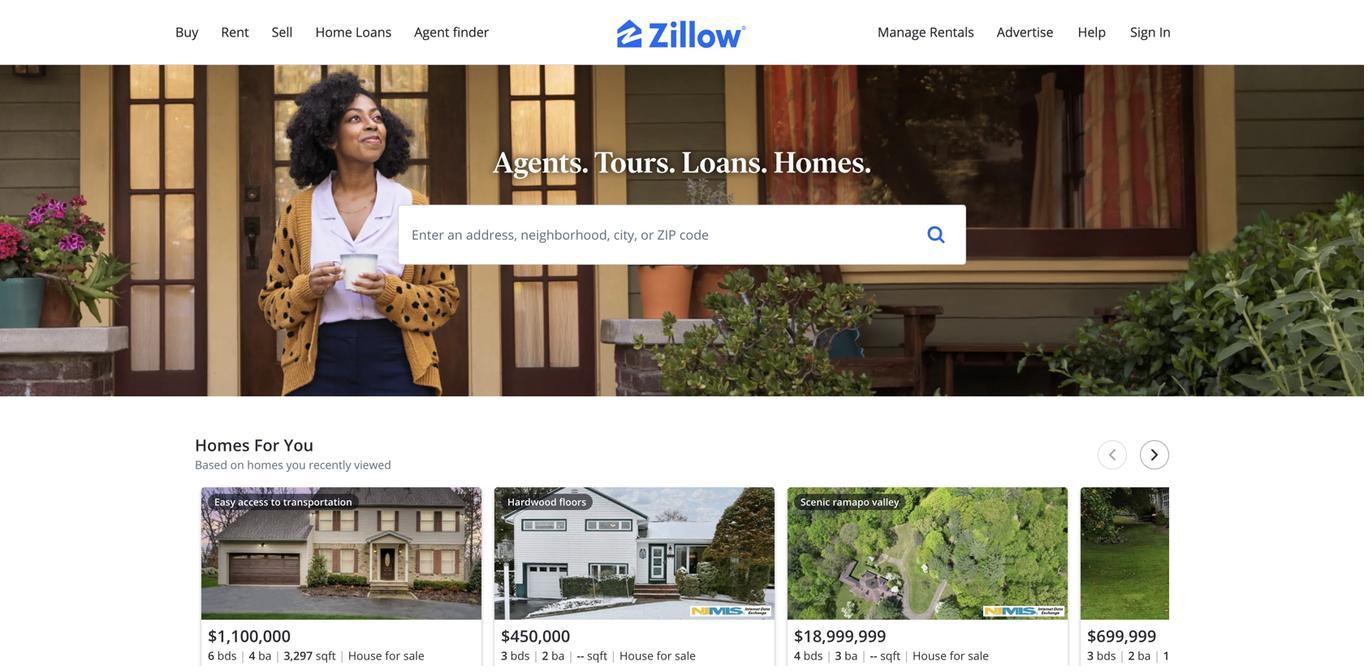 Task type: describe. For each thing, give the bounding box(es) containing it.
for for $1,100,000
[[385, 648, 401, 663]]

1 - from the left
[[577, 648, 581, 663]]

help link
[[1067, 13, 1118, 51]]

to
[[271, 495, 281, 509]]

transportation
[[283, 495, 352, 509]]

hardwood floors
[[508, 495, 587, 509]]

homes
[[247, 457, 283, 472]]

loans
[[356, 23, 392, 41]]

recently
[[309, 457, 351, 472]]

bds for $1,100,000
[[217, 648, 237, 663]]

ba for $1,100,000
[[258, 648, 272, 663]]

house for sale for $18,999,999
[[913, 648, 990, 663]]

viewed
[[354, 457, 391, 472]]

sign in
[[1131, 23, 1172, 41]]

house for sale for $450,000
[[620, 648, 696, 663]]

3,297 sqft
[[284, 648, 336, 663]]

sign
[[1131, 23, 1157, 41]]

homes.
[[774, 145, 872, 180]]

ba inside 279 miller rd, mahwah, nj 07430 element
[[1138, 648, 1152, 663]]

sqft inside the 22 malcolm pl, mahwah twp., nj 07430-1921 'element'
[[316, 648, 336, 663]]

2 inside $450,000 group
[[542, 648, 549, 663]]

sell link
[[260, 13, 304, 51]]

3 inside $450,000 group
[[501, 648, 508, 663]]

22 malcolm pl, mahwah twp., nj 07430-1921 image
[[201, 487, 482, 620]]

chevron left image
[[1107, 448, 1120, 461]]

listing provided by njmls image for $18,999,999
[[984, 606, 1065, 617]]

in
[[1160, 23, 1172, 41]]

6
[[208, 648, 214, 663]]

3 bds inside 22 alexandra ct, mahwah, nj 07430 element
[[501, 648, 530, 663]]

279 miller rd, mahwah, nj 07430 element
[[1081, 487, 1362, 666]]

listing provided by njmls image for $450,000
[[691, 606, 772, 617]]

you
[[284, 434, 314, 456]]

manage rentals
[[878, 23, 975, 41]]

list containing $1,100,000
[[195, 481, 1362, 666]]

advertise link
[[986, 13, 1065, 51]]

based
[[195, 457, 227, 472]]

22 alexandra ct, mahwah, nj 07430 image
[[495, 487, 775, 620]]

3 ba
[[836, 648, 858, 663]]

3,297
[[284, 648, 313, 663]]

hardwood
[[508, 495, 557, 509]]

agent finder
[[415, 23, 489, 41]]

buy link
[[164, 13, 210, 51]]

house for $18,999,999
[[913, 648, 947, 663]]

$699,999 group
[[1081, 487, 1362, 666]]

2 ba inside 279 miller rd, mahwah, nj 07430 element
[[1129, 648, 1152, 663]]

0 horizontal spatial chevron right image
[[383, 163, 402, 182]]

3 bds inside 279 miller rd, mahwah, nj 07430 element
[[1088, 648, 1117, 663]]

22 alexandra ct, mahwah, nj 07430 element
[[495, 487, 775, 666]]

buy
[[175, 23, 198, 41]]

on
[[230, 457, 244, 472]]

for
[[254, 434, 280, 456]]

$450,000
[[501, 625, 571, 647]]

floors
[[559, 495, 587, 509]]

manage
[[878, 23, 927, 41]]

$1,100,000
[[208, 625, 291, 647]]

finder
[[453, 23, 489, 41]]

1,412
[[1164, 648, 1193, 663]]

tours.
[[594, 145, 676, 180]]

for for $450,000
[[657, 648, 672, 663]]

bds for $18,999,999
[[804, 648, 823, 663]]

sale for $1,100,000
[[404, 648, 425, 663]]

access
[[238, 495, 268, 509]]

ramapo
[[833, 495, 870, 509]]

homes
[[195, 434, 250, 456]]

sale for $18,999,999
[[969, 648, 990, 663]]

agents. tours. loans. homes.
[[493, 145, 872, 180]]

$1,100,000 group
[[201, 487, 482, 666]]

$18,999,999
[[795, 625, 887, 647]]

help
[[1078, 23, 1107, 41]]

Search text field
[[399, 206, 904, 264]]

6 bds
[[208, 648, 237, 663]]



Task type: locate. For each thing, give the bounding box(es) containing it.
3 down '$450,000'
[[501, 648, 508, 663]]

sign in link
[[1120, 13, 1183, 51]]

easy
[[214, 495, 236, 509]]

3 3 from the left
[[1088, 648, 1094, 663]]

search image
[[927, 225, 946, 245]]

4
[[249, 648, 255, 663], [795, 648, 801, 663]]

ba
[[258, 648, 272, 663], [552, 648, 565, 663], [845, 648, 858, 663], [1138, 648, 1152, 663]]

sqft inside 22 alexandra ct, mahwah, nj 07430 element
[[587, 648, 608, 663]]

4 for 4 bds
[[795, 648, 801, 663]]

2 ba down '$450,000'
[[542, 648, 565, 663]]

sale
[[404, 648, 425, 663], [675, 648, 696, 663], [969, 648, 990, 663]]

3 inside $699,999 group
[[1088, 648, 1094, 663]]

ba down $1,100,000
[[258, 648, 272, 663]]

1 2 from the left
[[542, 648, 549, 663]]

homes for you based on homes you recently viewed
[[195, 434, 391, 472]]

2 horizontal spatial sale
[[969, 648, 990, 663]]

3 bds from the left
[[804, 648, 823, 663]]

2 2 ba from the left
[[1129, 648, 1152, 663]]

1 horizontal spatial -- sqft
[[870, 648, 901, 663]]

0 horizontal spatial 2 ba
[[542, 648, 565, 663]]

scenic ramapo valley
[[801, 495, 900, 509]]

0 horizontal spatial house
[[348, 648, 382, 663]]

2 horizontal spatial 3
[[1088, 648, 1094, 663]]

2 horizontal spatial house
[[913, 648, 947, 663]]

bds for $450,000
[[511, 648, 530, 663]]

1 for from the left
[[385, 648, 401, 663]]

list
[[195, 481, 1362, 666]]

2 ba
[[542, 648, 565, 663], [1129, 648, 1152, 663]]

3 bds down $699,999
[[1088, 648, 1117, 663]]

1 horizontal spatial house for sale
[[620, 648, 696, 663]]

home
[[316, 23, 352, 41]]

2 house from the left
[[620, 648, 654, 663]]

rent link
[[210, 13, 260, 51]]

ba inside the 1001 ramapo valley rd, mahwah, nj 07430 element
[[845, 648, 858, 663]]

bds right 6
[[217, 648, 237, 663]]

4 down $18,999,999
[[795, 648, 801, 663]]

1 horizontal spatial 2
[[1129, 648, 1135, 663]]

4 down $1,100,000
[[249, 648, 255, 663]]

bds inside the 1001 ramapo valley rd, mahwah, nj 07430 element
[[804, 648, 823, 663]]

$18,999,999 group
[[788, 487, 1068, 666]]

ba inside the 22 malcolm pl, mahwah twp., nj 07430-1921 'element'
[[258, 648, 272, 663]]

1 listing provided by njmls image from the left
[[691, 606, 772, 617]]

sqft for $18,999,999
[[881, 648, 901, 663]]

1 horizontal spatial 2 ba
[[1129, 648, 1152, 663]]

1 horizontal spatial 3 bds
[[1088, 648, 1117, 663]]

3 sale from the left
[[969, 648, 990, 663]]

ba down $699,999
[[1138, 648, 1152, 663]]

house for sale
[[348, 648, 425, 663], [620, 648, 696, 663], [913, 648, 990, 663]]

1 3 bds from the left
[[501, 648, 530, 663]]

loans.
[[682, 145, 768, 180]]

279 miller rd, mahwah, nj 07430 image
[[1081, 487, 1362, 620]]

ba for $18,999,999
[[845, 648, 858, 663]]

ba down '$450,000'
[[552, 648, 565, 663]]

4 inside $18,999,999 group
[[795, 648, 801, 663]]

house for sale for $1,100,000
[[348, 648, 425, 663]]

2 ba down $699,999
[[1129, 648, 1152, 663]]

easy access to transportation
[[214, 495, 352, 509]]

2 down $699,999
[[1129, 648, 1135, 663]]

0 horizontal spatial sale
[[404, 648, 425, 663]]

sale inside the 22 malcolm pl, mahwah twp., nj 07430-1921 'element'
[[404, 648, 425, 663]]

2 listing provided by njmls image from the left
[[984, 606, 1065, 617]]

2 ba inside 22 alexandra ct, mahwah, nj 07430 element
[[542, 648, 565, 663]]

bds inside 22 alexandra ct, mahwah, nj 07430 element
[[511, 648, 530, 663]]

4 ba from the left
[[1138, 648, 1152, 663]]

chevron right image
[[383, 163, 402, 182], [1149, 448, 1162, 461]]

2 for from the left
[[657, 648, 672, 663]]

2 3 from the left
[[836, 648, 842, 663]]

ba down $18,999,999
[[845, 648, 858, 663]]

sale for $450,000
[[675, 648, 696, 663]]

1 2 ba from the left
[[542, 648, 565, 663]]

0 horizontal spatial 2
[[542, 648, 549, 663]]

1 horizontal spatial listing provided by njmls image
[[984, 606, 1065, 617]]

3
[[501, 648, 508, 663], [836, 648, 842, 663], [1088, 648, 1094, 663]]

for inside the 1001 ramapo valley rd, mahwah, nj 07430 element
[[950, 648, 966, 663]]

sqft inside the 1001 ramapo valley rd, mahwah, nj 07430 element
[[881, 648, 901, 663]]

1 horizontal spatial sqft
[[587, 648, 608, 663]]

2 3 bds from the left
[[1088, 648, 1117, 663]]

0 horizontal spatial 3 bds
[[501, 648, 530, 663]]

house for $450,000
[[620, 648, 654, 663]]

3 bds
[[501, 648, 530, 663], [1088, 648, 1117, 663]]

-
[[577, 648, 581, 663], [581, 648, 585, 663], [870, 648, 874, 663], [874, 648, 878, 663]]

you
[[286, 457, 306, 472]]

4 ba
[[249, 648, 272, 663]]

3 inside $18,999,999 group
[[836, 648, 842, 663]]

3 ba from the left
[[845, 648, 858, 663]]

1001 ramapo valley rd, mahwah, nj 07430 image
[[788, 487, 1068, 620]]

zillow logo image
[[617, 19, 747, 48]]

1 horizontal spatial house
[[620, 648, 654, 663]]

home loans
[[316, 23, 392, 41]]

house inside the 22 malcolm pl, mahwah twp., nj 07430-1921 'element'
[[348, 648, 382, 663]]

2 ba from the left
[[552, 648, 565, 663]]

listing provided by njmls image inside the 1001 ramapo valley rd, mahwah, nj 07430 element
[[984, 606, 1065, 617]]

0 horizontal spatial 4
[[249, 648, 255, 663]]

house for sale inside the 22 malcolm pl, mahwah twp., nj 07430-1921 'element'
[[348, 648, 425, 663]]

2 horizontal spatial sqft
[[881, 648, 901, 663]]

bds inside the 22 malcolm pl, mahwah twp., nj 07430-1921 'element'
[[217, 648, 237, 663]]

agent
[[415, 23, 450, 41]]

valley
[[873, 495, 900, 509]]

listing provided by njmls image inside 22 alexandra ct, mahwah, nj 07430 element
[[691, 606, 772, 617]]

2 house for sale from the left
[[620, 648, 696, 663]]

home loans link
[[304, 13, 403, 51]]

home recommendations carousel element
[[195, 434, 1362, 666]]

4 - from the left
[[874, 648, 878, 663]]

1 3 from the left
[[501, 648, 508, 663]]

1 bds from the left
[[217, 648, 237, 663]]

for inside the 22 malcolm pl, mahwah twp., nj 07430-1921 'element'
[[385, 648, 401, 663]]

bds down $699,999
[[1097, 648, 1117, 663]]

2 bds from the left
[[511, 648, 530, 663]]

bds
[[217, 648, 237, 663], [511, 648, 530, 663], [804, 648, 823, 663], [1097, 648, 1117, 663]]

1001 ramapo valley rd, mahwah, nj 07430 element
[[788, 487, 1068, 666]]

manage rentals link
[[867, 13, 986, 51]]

house for $1,100,000
[[348, 648, 382, 663]]

house for sale inside 22 alexandra ct, mahwah, nj 07430 element
[[620, 648, 696, 663]]

advertise
[[997, 23, 1054, 41]]

1 house for sale from the left
[[348, 648, 425, 663]]

for inside 22 alexandra ct, mahwah, nj 07430 element
[[657, 648, 672, 663]]

sale inside 22 alexandra ct, mahwah, nj 07430 element
[[675, 648, 696, 663]]

house
[[348, 648, 382, 663], [620, 648, 654, 663], [913, 648, 947, 663]]

1 horizontal spatial sale
[[675, 648, 696, 663]]

$450,000 group
[[495, 487, 775, 666]]

-- sqft for $18,999,999
[[870, 648, 901, 663]]

0 horizontal spatial -- sqft
[[577, 648, 608, 663]]

listing provided by njmls image
[[691, 606, 772, 617], [984, 606, 1065, 617]]

2 down '$450,000'
[[542, 648, 549, 663]]

sqft
[[316, 648, 336, 663], [587, 648, 608, 663], [881, 648, 901, 663]]

sqft for $450,000
[[587, 648, 608, 663]]

3 sqft from the left
[[881, 648, 901, 663]]

2 horizontal spatial for
[[950, 648, 966, 663]]

1 vertical spatial chevron right image
[[1149, 448, 1162, 461]]

ba inside 22 alexandra ct, mahwah, nj 07430 element
[[552, 648, 565, 663]]

for for $18,999,999
[[950, 648, 966, 663]]

for
[[385, 648, 401, 663], [657, 648, 672, 663], [950, 648, 966, 663]]

2 sqft from the left
[[587, 648, 608, 663]]

2 sale from the left
[[675, 648, 696, 663]]

1 horizontal spatial chevron right image
[[1149, 448, 1162, 461]]

sale inside the 1001 ramapo valley rd, mahwah, nj 07430 element
[[969, 648, 990, 663]]

3 bds down '$450,000'
[[501, 648, 530, 663]]

3 - from the left
[[870, 648, 874, 663]]

3 for from the left
[[950, 648, 966, 663]]

agent finder link
[[403, 13, 501, 51]]

1 ba from the left
[[258, 648, 272, 663]]

2 - from the left
[[581, 648, 585, 663]]

3 down $18,999,999
[[836, 648, 842, 663]]

2 4 from the left
[[795, 648, 801, 663]]

0 horizontal spatial house for sale
[[348, 648, 425, 663]]

1 sale from the left
[[404, 648, 425, 663]]

3 house for sale from the left
[[913, 648, 990, 663]]

house for sale inside the 1001 ramapo valley rd, mahwah, nj 07430 element
[[913, 648, 990, 663]]

1 -- sqft from the left
[[577, 648, 608, 663]]

3 house from the left
[[913, 648, 947, 663]]

rent
[[221, 23, 249, 41]]

ba for $450,000
[[552, 648, 565, 663]]

bds inside 279 miller rd, mahwah, nj 07430 element
[[1097, 648, 1117, 663]]

rentals
[[930, 23, 975, 41]]

house inside the 1001 ramapo valley rd, mahwah, nj 07430 element
[[913, 648, 947, 663]]

4 for 4 ba
[[249, 648, 255, 663]]

-- sqft inside the 1001 ramapo valley rd, mahwah, nj 07430 element
[[870, 648, 901, 663]]

4 inside 'element'
[[249, 648, 255, 663]]

2
[[542, 648, 549, 663], [1129, 648, 1135, 663]]

0 vertical spatial chevron right image
[[383, 163, 402, 182]]

-- sqft
[[577, 648, 608, 663], [870, 648, 901, 663]]

bds left 3 ba
[[804, 648, 823, 663]]

1 house from the left
[[348, 648, 382, 663]]

house inside 22 alexandra ct, mahwah, nj 07430 element
[[620, 648, 654, 663]]

home image
[[182, 85, 218, 121]]

scenic
[[801, 495, 831, 509]]

1 sqft from the left
[[316, 648, 336, 663]]

0 horizontal spatial listing provided by njmls image
[[691, 606, 772, 617]]

2 horizontal spatial house for sale
[[913, 648, 990, 663]]

3 down $699,999
[[1088, 648, 1094, 663]]

1 horizontal spatial 3
[[836, 648, 842, 663]]

0 horizontal spatial for
[[385, 648, 401, 663]]

1 4 from the left
[[249, 648, 255, 663]]

2 2 from the left
[[1129, 648, 1135, 663]]

1 horizontal spatial 4
[[795, 648, 801, 663]]

22 malcolm pl, mahwah twp., nj 07430-1921 element
[[201, 487, 482, 666]]

bds down '$450,000'
[[511, 648, 530, 663]]

sell
[[272, 23, 293, 41]]

main navigation
[[0, 0, 1365, 268]]

2 inside $699,999 group
[[1129, 648, 1135, 663]]

1 horizontal spatial for
[[657, 648, 672, 663]]

0 horizontal spatial sqft
[[316, 648, 336, 663]]

4 bds
[[795, 648, 823, 663]]

$699,999
[[1088, 625, 1157, 647]]

-- sqft inside 22 alexandra ct, mahwah, nj 07430 element
[[577, 648, 608, 663]]

2 -- sqft from the left
[[870, 648, 901, 663]]

0 horizontal spatial 3
[[501, 648, 508, 663]]

-- sqft for $450,000
[[577, 648, 608, 663]]

agents.
[[493, 145, 589, 180]]

4 bds from the left
[[1097, 648, 1117, 663]]



Task type: vqa. For each thing, say whether or not it's contained in the screenshot.


